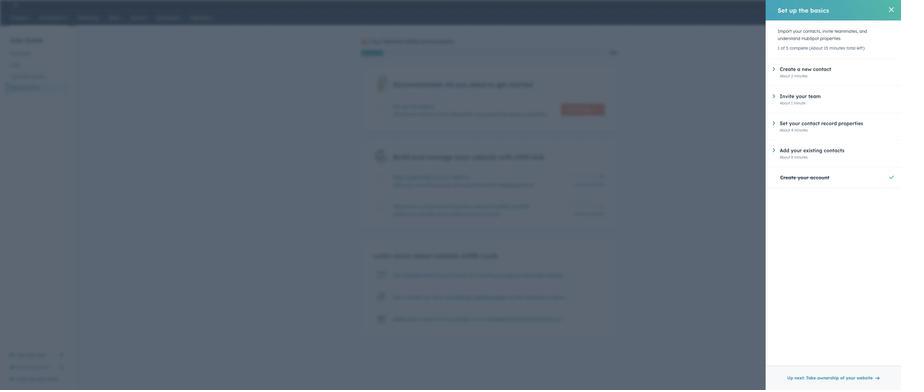 Task type: describe. For each thing, give the bounding box(es) containing it.
caret image for add
[[773, 148, 775, 152]]

import your contacts, invite teammates, and understand hubspot properties
[[778, 29, 867, 41]]

about left 25
[[575, 182, 585, 187]]

all
[[445, 80, 454, 89]]

set up the basics button
[[393, 104, 556, 110]]

this
[[514, 294, 523, 300]]

of inside button
[[840, 375, 845, 381]]

existing
[[804, 147, 823, 153]]

1 vertical spatial to
[[445, 294, 450, 300]]

tasks
[[580, 107, 591, 112]]

start for start overview demo
[[17, 376, 27, 382]]

0 horizontal spatial started
[[403, 272, 421, 278]]

about 25 minutes
[[575, 182, 605, 187]]

(cms) inside button
[[27, 85, 39, 91]]

site inside the "grow your audience with search engine-friendly content publish your site and attract visitors with your content"
[[419, 212, 426, 217]]

start tasks button
[[561, 104, 605, 116]]

grow your audience with search engine-friendly content publish your site and attract visitors with your content
[[393, 203, 529, 217]]

performing
[[516, 272, 543, 278]]

creating
[[477, 272, 497, 278]]

cms
[[515, 153, 529, 161]]

user guide views element
[[6, 26, 67, 94]]

1 inside invite your team about 1 minute
[[791, 101, 793, 105]]

set for set your contact record properties about 4 minutes
[[780, 120, 788, 126]]

contact inside create a new contact about 2 minutes
[[813, 66, 831, 72]]

get started with a quick lesson on creating a high-performing website
[[393, 272, 563, 278]]

minutes inside the set your contact record properties about 4 minutes
[[795, 128, 808, 132]]

up next: take ownership of your website button
[[784, 372, 884, 384]]

contacts, inside set up the basics import your contacts, invite teammates, and understand hubspot properties
[[418, 112, 437, 117]]

service
[[30, 74, 45, 79]]

set up the basics import your contacts, invite teammates, and understand hubspot properties
[[393, 104, 547, 117]]

get
[[496, 80, 507, 89]]

ownership inside button
[[817, 375, 839, 381]]

marketplaces button
[[810, 0, 823, 10]]

1 vertical spatial on
[[424, 294, 430, 300]]

marketing
[[10, 51, 30, 56]]

hub
[[531, 153, 544, 161]]

about 26 minutes
[[575, 212, 605, 216]]

with left cms
[[499, 153, 513, 161]]

intro
[[432, 294, 443, 300]]

invite for invite your team about 1 minute
[[780, 93, 795, 99]]

next:
[[795, 375, 805, 381]]

interactive
[[525, 294, 550, 300]]

link opens in a new window image
[[557, 317, 561, 324]]

26
[[586, 212, 591, 216]]

engine-
[[473, 203, 491, 209]]

minute
[[794, 101, 806, 105]]

1 vertical spatial in
[[472, 316, 477, 322]]

invite inside the import your contacts, invite teammates, and understand hubspot properties
[[823, 29, 833, 34]]

about inside create a new contact about 2 minutes
[[780, 74, 790, 78]]

new
[[802, 66, 812, 72]]

2 vertical spatial hubspot
[[487, 316, 508, 322]]

create a new contact about 2 minutes
[[780, 66, 831, 78]]

4
[[791, 128, 794, 132]]

sales
[[10, 62, 20, 68]]

pomatoes button
[[856, 0, 893, 10]]

get for get started with a quick lesson on creating a high-performing website
[[393, 272, 402, 278]]

complete
[[790, 45, 808, 51]]

set up the basics dialog
[[766, 0, 901, 390]]

caret image for create
[[773, 67, 775, 71]]

hubspot link
[[7, 1, 23, 8]]

guide
[[25, 36, 43, 44]]

minutes inside the add your existing contacts about 8 minutes
[[794, 155, 808, 159]]

learn
[[373, 252, 392, 260]]

get started with a quick lesson on creating a high-performing website link
[[393, 272, 563, 278]]

15
[[824, 45, 828, 51]]

1 vertical spatial content
[[511, 203, 529, 209]]

minutes right 26
[[592, 212, 605, 216]]

create for create a new contact about 2 minutes
[[780, 66, 796, 72]]

help button
[[824, 0, 834, 10]]

recommended: all you need to get started
[[393, 80, 533, 89]]

properties inside the set your contact record properties about 4 minutes
[[839, 120, 863, 126]]

manage
[[426, 153, 453, 161]]

1 horizontal spatial to
[[488, 80, 494, 89]]

2 horizontal spatial (cms)
[[461, 252, 480, 260]]

0 vertical spatial 1
[[778, 45, 780, 51]]

need some help? find a partner in the hubspot solutions directory
[[393, 316, 556, 322]]

get a hands-on intro to building website pages in this interactive demo
[[393, 294, 565, 300]]

customer
[[10, 74, 29, 79]]

hubspot image
[[11, 1, 18, 8]]

your inside set up the basics import your contacts, invite teammates, and understand hubspot properties
[[408, 112, 417, 117]]

a left quick
[[434, 272, 437, 278]]

with up attract
[[443, 203, 454, 209]]

your
[[371, 39, 382, 45]]

solutions
[[510, 316, 532, 322]]

import inside the import your contacts, invite teammates, and understand hubspot properties
[[778, 29, 792, 34]]

properties inside set up the basics import your contacts, invite teammates, and understand hubspot properties
[[526, 112, 547, 117]]

0 vertical spatial (cms)
[[404, 39, 418, 45]]

view your plan link
[[6, 349, 67, 361]]

your inside invite your team about 1 minute
[[796, 93, 807, 99]]

add
[[780, 147, 790, 153]]

add your existing contacts about 8 minutes
[[780, 147, 845, 159]]

website (cms) button
[[6, 82, 67, 94]]

plan
[[38, 352, 46, 358]]

attract
[[436, 212, 449, 217]]

notifications button
[[844, 0, 854, 10]]

about inside the set your contact record properties about 4 minutes
[[780, 128, 790, 132]]

friendly
[[491, 203, 510, 209]]

notifications image
[[847, 3, 852, 8]]

minutes right 25
[[592, 182, 605, 187]]

with inside the take ownership of your website build and customize your site with powerful content management tools
[[452, 182, 461, 188]]

sales button
[[6, 59, 67, 71]]

build inside the take ownership of your website build and customize your site with powerful content management tools
[[393, 182, 403, 188]]

the for set up the basics import your contacts, invite teammates, and understand hubspot properties
[[410, 104, 418, 110]]

menu containing pomatoes
[[765, 0, 894, 10]]

hubspot inside the import your contacts, invite teammates, and understand hubspot properties
[[802, 36, 819, 41]]

need
[[393, 316, 406, 322]]

need
[[470, 80, 486, 89]]

invite your team button
[[6, 361, 67, 373]]

caret image for set
[[773, 121, 775, 125]]

need some help? find a partner in the hubspot solutions directory link
[[393, 316, 563, 324]]

teammates, inside the import your contacts, invite teammates, and understand hubspot properties
[[835, 29, 858, 34]]

progress
[[433, 39, 454, 45]]

25
[[587, 182, 591, 187]]

start for start tasks
[[569, 107, 579, 112]]

invite your team
[[17, 364, 50, 370]]

1 horizontal spatial of
[[781, 45, 785, 51]]

set for set up the basics import your contacts, invite teammates, and understand hubspot properties
[[393, 104, 401, 110]]

audience
[[420, 203, 442, 209]]

website inside button
[[857, 375, 873, 381]]

9%
[[610, 50, 617, 56]]

total
[[847, 45, 856, 51]]

more
[[394, 252, 411, 260]]

content inside the take ownership of your website build and customize your site with powerful content management tools
[[480, 182, 495, 188]]

customize
[[413, 182, 433, 188]]

publish
[[393, 212, 407, 217]]

get for get a hands-on intro to building website pages in this interactive demo
[[393, 294, 402, 300]]

0 vertical spatial website
[[383, 39, 403, 45]]

demo inside start overview demo link
[[47, 376, 58, 382]]

upgrade
[[776, 3, 793, 8]]

and left manage
[[412, 153, 424, 161]]

a left the high-
[[499, 272, 502, 278]]

1 horizontal spatial on
[[469, 272, 475, 278]]

Search HubSpot search field
[[817, 13, 890, 23]]

some
[[407, 316, 420, 322]]

set up the basics
[[778, 6, 829, 14]]



Task type: vqa. For each thing, say whether or not it's contained in the screenshot.
Customer
yes



Task type: locate. For each thing, give the bounding box(es) containing it.
your inside the import your contacts, invite teammates, and understand hubspot properties
[[793, 29, 802, 34]]

website
[[472, 153, 497, 161], [451, 174, 469, 180], [434, 252, 459, 260], [545, 272, 563, 278], [472, 294, 491, 300], [857, 375, 873, 381]]

contact right new
[[813, 66, 831, 72]]

grow your audience with search engine-friendly content button
[[393, 203, 556, 209]]

create up 2
[[780, 66, 796, 72]]

about left minute
[[780, 101, 790, 105]]

0 vertical spatial started
[[509, 80, 533, 89]]

about
[[780, 74, 790, 78], [780, 101, 790, 105], [780, 128, 790, 132], [780, 155, 790, 159], [575, 182, 585, 187], [575, 212, 585, 216]]

you
[[456, 80, 468, 89]]

content down friendly
[[485, 212, 500, 217]]

ownership right next:
[[817, 375, 839, 381]]

0 horizontal spatial basics
[[419, 104, 434, 110]]

tools up the creating
[[482, 252, 498, 260]]

0 vertical spatial team
[[809, 93, 821, 99]]

on
[[469, 272, 475, 278], [424, 294, 430, 300]]

basics inside 'dialog'
[[811, 6, 829, 14]]

2 build from the top
[[393, 182, 403, 188]]

settings image
[[836, 3, 842, 8]]

1 horizontal spatial take
[[806, 375, 816, 381]]

1 build from the top
[[393, 153, 410, 161]]

1 vertical spatial site
[[419, 212, 426, 217]]

0 vertical spatial content
[[480, 182, 495, 188]]

content
[[480, 182, 495, 188], [511, 203, 529, 209], [485, 212, 500, 217]]

on left intro
[[424, 294, 430, 300]]

take inside the take ownership of your website build and customize your site with powerful content management tools
[[393, 174, 405, 180]]

invite your team about 1 minute
[[780, 93, 821, 105]]

visitors
[[450, 212, 465, 217]]

with down grow your audience with search engine-friendly content button
[[466, 212, 474, 217]]

0% for grow your audience with search engine-friendly content
[[600, 204, 605, 208]]

and inside set up the basics import your contacts, invite teammates, and understand hubspot properties
[[475, 112, 483, 117]]

1 vertical spatial the
[[410, 104, 418, 110]]

1 vertical spatial of
[[432, 174, 437, 180]]

view
[[17, 352, 26, 358]]

demo right interactive at the right of the page
[[552, 294, 565, 300]]

0 horizontal spatial of
[[432, 174, 437, 180]]

0 horizontal spatial the
[[410, 104, 418, 110]]

on right lesson
[[469, 272, 475, 278]]

with left powerful on the right top
[[452, 182, 461, 188]]

pomatoes
[[866, 2, 884, 7]]

2 horizontal spatial the
[[799, 6, 809, 14]]

import inside set up the basics import your contacts, invite teammates, and understand hubspot properties
[[393, 112, 407, 117]]

to
[[488, 80, 494, 89], [445, 294, 450, 300]]

create inside create a new contact about 2 minutes
[[780, 66, 796, 72]]

0 vertical spatial contacts,
[[803, 29, 822, 34]]

high-
[[503, 272, 516, 278]]

and inside the "grow your audience with search engine-friendly content publish your site and attract visitors with your content"
[[427, 212, 434, 217]]

2 get from the top
[[393, 294, 402, 300]]

0 vertical spatial the
[[799, 6, 809, 14]]

0 vertical spatial set
[[778, 6, 788, 14]]

1 horizontal spatial site
[[444, 182, 451, 188]]

create for create your account
[[780, 175, 796, 181]]

started right get at right top
[[509, 80, 533, 89]]

take up grow
[[393, 174, 405, 180]]

understand up 5 in the top of the page
[[778, 36, 801, 41]]

minutes right 2
[[794, 74, 808, 78]]

1 horizontal spatial 1
[[791, 101, 793, 105]]

0% up about 26 minutes
[[600, 204, 605, 208]]

get a hands-on intro to building website pages in this interactive demo link
[[393, 294, 565, 300]]

minutes inside create a new contact about 2 minutes
[[794, 74, 808, 78]]

start
[[569, 107, 579, 112], [17, 376, 27, 382]]

invite inside invite your team about 1 minute
[[780, 93, 795, 99]]

website inside button
[[10, 85, 26, 91]]

1 horizontal spatial the
[[478, 316, 486, 322]]

1 0% from the top
[[600, 175, 605, 179]]

1 horizontal spatial in
[[508, 294, 513, 300]]

basics for set up the basics import your contacts, invite teammates, and understand hubspot properties
[[419, 104, 434, 110]]

take ownership of your website button
[[393, 174, 556, 180]]

in left this
[[508, 294, 513, 300]]

your website (cms) tools progress
[[371, 39, 454, 45]]

the inside 'dialog'
[[799, 6, 809, 14]]

1 horizontal spatial up
[[789, 6, 797, 14]]

1 vertical spatial invite
[[438, 112, 449, 117]]

0 vertical spatial get
[[393, 272, 402, 278]]

0 horizontal spatial ownership
[[406, 174, 431, 180]]

take ownership of your website build and customize your site with powerful content management tools
[[393, 174, 534, 188]]

properties inside the import your contacts, invite teammates, and understand hubspot properties
[[820, 36, 841, 41]]

up
[[788, 375, 793, 381]]

2 vertical spatial content
[[485, 212, 500, 217]]

site down audience
[[419, 212, 426, 217]]

the left marketplaces image
[[799, 6, 809, 14]]

calling icon image
[[801, 2, 807, 8]]

directory
[[534, 316, 556, 322]]

0 horizontal spatial in
[[472, 316, 477, 322]]

get down more
[[393, 272, 402, 278]]

set for set up the basics
[[778, 6, 788, 14]]

and down search hubspot search field
[[860, 29, 867, 34]]

invite for invite your team
[[17, 364, 28, 370]]

about left 26
[[575, 212, 585, 216]]

1 horizontal spatial import
[[778, 29, 792, 34]]

invite down view
[[17, 364, 28, 370]]

invite inside set up the basics import your contacts, invite teammates, and understand hubspot properties
[[438, 112, 449, 117]]

calling icon button
[[799, 1, 809, 9]]

0 vertical spatial properties
[[820, 36, 841, 41]]

management
[[497, 182, 523, 188]]

contacts, inside the import your contacts, invite teammates, and understand hubspot properties
[[803, 29, 822, 34]]

link opens in a new window image inside need some help? find a partner in the hubspot solutions directory link
[[557, 318, 561, 322]]

hubspot
[[802, 36, 819, 41], [508, 112, 525, 117], [487, 316, 508, 322]]

1 horizontal spatial invite
[[823, 29, 833, 34]]

1 horizontal spatial contacts,
[[803, 29, 822, 34]]

0% for take ownership of your website
[[600, 175, 605, 179]]

0 vertical spatial teammates,
[[835, 29, 858, 34]]

site inside the take ownership of your website build and customize your site with powerful content management tools
[[444, 182, 451, 188]]

tools inside the take ownership of your website build and customize your site with powerful content management tools
[[525, 182, 534, 188]]

search image
[[889, 16, 893, 20]]

1 horizontal spatial team
[[809, 93, 821, 99]]

1 horizontal spatial understand
[[778, 36, 801, 41]]

0% up about 25 minutes
[[600, 175, 605, 179]]

teammates, inside set up the basics import your contacts, invite teammates, and understand hubspot properties
[[450, 112, 474, 117]]

0 vertical spatial understand
[[778, 36, 801, 41]]

3 caret image from the top
[[773, 121, 775, 125]]

content down "take ownership of your website" button
[[480, 182, 495, 188]]

about left 2
[[780, 74, 790, 78]]

a left new
[[797, 66, 801, 72]]

and left customize
[[404, 182, 412, 188]]

0 horizontal spatial invite
[[438, 112, 449, 117]]

understand inside set up the basics import your contacts, invite teammates, and understand hubspot properties
[[484, 112, 506, 117]]

basics
[[811, 6, 829, 14], [419, 104, 434, 110]]

a right find
[[448, 316, 451, 322]]

up for set up the basics
[[789, 6, 797, 14]]

invite
[[823, 29, 833, 34], [438, 112, 449, 117]]

record
[[821, 120, 837, 126]]

0 horizontal spatial up
[[402, 104, 409, 110]]

view your plan
[[17, 352, 46, 358]]

the right partner
[[478, 316, 486, 322]]

a inside create a new contact about 2 minutes
[[797, 66, 801, 72]]

set
[[778, 6, 788, 14], [393, 104, 401, 110], [780, 120, 788, 126]]

menu
[[765, 0, 894, 10]]

help?
[[422, 316, 434, 322]]

and down audience
[[427, 212, 434, 217]]

0 horizontal spatial 1
[[778, 45, 780, 51]]

team for invite your team
[[40, 364, 50, 370]]

1 vertical spatial website
[[10, 85, 26, 91]]

1 vertical spatial invite
[[17, 364, 28, 370]]

1 vertical spatial import
[[393, 112, 407, 117]]

website down customer
[[10, 85, 26, 91]]

help image
[[826, 3, 832, 8]]

about
[[413, 252, 432, 260]]

0 horizontal spatial start
[[17, 376, 27, 382]]

up inside set up the basics import your contacts, invite teammates, and understand hubspot properties
[[402, 104, 409, 110]]

1 vertical spatial team
[[40, 364, 50, 370]]

0 vertical spatial hubspot
[[802, 36, 819, 41]]

invite inside button
[[17, 364, 28, 370]]

of inside the take ownership of your website build and customize your site with powerful content management tools
[[432, 174, 437, 180]]

to left get at right top
[[488, 80, 494, 89]]

0 vertical spatial invite
[[823, 29, 833, 34]]

0 vertical spatial on
[[469, 272, 475, 278]]

build and manage your website with cms hub
[[393, 153, 544, 161]]

up down recommended:
[[402, 104, 409, 110]]

account
[[810, 175, 830, 181]]

invite up minute
[[780, 93, 795, 99]]

1 get from the top
[[393, 272, 402, 278]]

0 horizontal spatial contacts,
[[418, 112, 437, 117]]

(cms)
[[404, 39, 418, 45], [27, 85, 39, 91], [461, 252, 480, 260]]

1 vertical spatial understand
[[484, 112, 506, 117]]

(about
[[809, 45, 823, 51]]

1 vertical spatial take
[[806, 375, 816, 381]]

0 horizontal spatial site
[[419, 212, 426, 217]]

1 vertical spatial basics
[[419, 104, 434, 110]]

ownership inside the take ownership of your website build and customize your site with powerful content management tools
[[406, 174, 431, 180]]

1 vertical spatial set
[[393, 104, 401, 110]]

0 horizontal spatial import
[[393, 112, 407, 117]]

understand
[[778, 36, 801, 41], [484, 112, 506, 117]]

menu item
[[797, 0, 798, 10]]

started down more
[[403, 272, 421, 278]]

1 of 5 complete (about 15 minutes total left)
[[778, 45, 865, 51]]

team down create a new contact about 2 minutes on the top right of the page
[[809, 93, 821, 99]]

team inside button
[[40, 364, 50, 370]]

demo right overview
[[47, 376, 58, 382]]

4 caret image from the top
[[773, 148, 775, 152]]

1 horizontal spatial started
[[509, 80, 533, 89]]

demo
[[552, 294, 565, 300], [47, 376, 58, 382]]

link opens in a new window image
[[557, 318, 561, 322], [60, 351, 64, 359], [60, 353, 64, 357]]

1 vertical spatial started
[[403, 272, 421, 278]]

1 vertical spatial get
[[393, 294, 402, 300]]

close image
[[889, 7, 894, 12]]

2 horizontal spatial of
[[840, 375, 845, 381]]

1 vertical spatial contact
[[802, 120, 820, 126]]

site
[[444, 182, 451, 188], [419, 212, 426, 217]]

1 caret image from the top
[[773, 67, 775, 71]]

0 vertical spatial invite
[[780, 93, 795, 99]]

contact inside the set your contact record properties about 4 minutes
[[802, 120, 820, 126]]

user
[[10, 36, 23, 44]]

ownership
[[406, 174, 431, 180], [817, 375, 839, 381]]

the down recommended:
[[410, 104, 418, 110]]

2 vertical spatial properties
[[839, 120, 863, 126]]

minutes right 8
[[794, 155, 808, 159]]

and down set up the basics button
[[475, 112, 483, 117]]

get left hands- at the left of page
[[393, 294, 402, 300]]

1 horizontal spatial demo
[[552, 294, 565, 300]]

learn more about website (cms) tools
[[373, 252, 498, 260]]

about down add
[[780, 155, 790, 159]]

0 horizontal spatial teammates,
[[450, 112, 474, 117]]

take inside up next: take ownership of your website button
[[806, 375, 816, 381]]

2 vertical spatial of
[[840, 375, 845, 381]]

1 horizontal spatial website
[[383, 39, 403, 45]]

1 horizontal spatial (cms)
[[404, 39, 418, 45]]

1 vertical spatial contacts,
[[418, 112, 437, 117]]

basics inside set up the basics import your contacts, invite teammates, and understand hubspot properties
[[419, 104, 434, 110]]

and
[[860, 29, 867, 34], [475, 112, 483, 117], [412, 153, 424, 161], [404, 182, 412, 188], [427, 212, 434, 217]]

search button
[[886, 13, 896, 23]]

0 horizontal spatial website
[[10, 85, 26, 91]]

0 vertical spatial in
[[508, 294, 513, 300]]

team inside invite your team about 1 minute
[[809, 93, 821, 99]]

basics for set up the basics
[[811, 6, 829, 14]]

up left calling icon
[[789, 6, 797, 14]]

hubspot inside set up the basics import your contacts, invite teammates, and understand hubspot properties
[[508, 112, 525, 117]]

up inside set up the basics 'dialog'
[[789, 6, 797, 14]]

1
[[778, 45, 780, 51], [791, 101, 793, 105]]

the
[[799, 6, 809, 14], [410, 104, 418, 110], [478, 316, 486, 322]]

up next: take ownership of your website
[[788, 375, 873, 381]]

start inside button
[[569, 107, 579, 112]]

teammates, down search hubspot search field
[[835, 29, 858, 34]]

start overview demo
[[17, 376, 58, 382]]

with left quick
[[422, 272, 432, 278]]

caret image
[[773, 67, 775, 71], [773, 94, 775, 98], [773, 121, 775, 125], [773, 148, 775, 152]]

building
[[451, 294, 471, 300]]

0 vertical spatial basics
[[811, 6, 829, 14]]

set inside set up the basics import your contacts, invite teammates, and understand hubspot properties
[[393, 104, 401, 110]]

set your contact record properties about 4 minutes
[[780, 120, 863, 132]]

about inside the add your existing contacts about 8 minutes
[[780, 155, 790, 159]]

set inside the set your contact record properties about 4 minutes
[[780, 120, 788, 126]]

to right intro
[[445, 294, 450, 300]]

the for set up the basics
[[799, 6, 809, 14]]

0 horizontal spatial tools
[[420, 39, 431, 45]]

0 horizontal spatial take
[[393, 174, 405, 180]]

1 horizontal spatial basics
[[811, 6, 829, 14]]

tyler black image
[[859, 2, 865, 8]]

team down plan
[[40, 364, 50, 370]]

tools right management
[[525, 182, 534, 188]]

the inside set up the basics import your contacts, invite teammates, and understand hubspot properties
[[410, 104, 418, 110]]

1 horizontal spatial tools
[[482, 252, 498, 260]]

marketplaces image
[[814, 3, 819, 8]]

grow
[[393, 203, 406, 209]]

1 horizontal spatial invite
[[780, 93, 795, 99]]

1 vertical spatial (cms)
[[27, 85, 39, 91]]

content right friendly
[[511, 203, 529, 209]]

your inside the set your contact record properties about 4 minutes
[[789, 120, 800, 126]]

2 0% from the top
[[600, 204, 605, 208]]

ownership up customize
[[406, 174, 431, 180]]

0 vertical spatial tools
[[420, 39, 431, 45]]

2 horizontal spatial tools
[[525, 182, 534, 188]]

find
[[436, 316, 446, 322]]

your
[[793, 29, 802, 34], [796, 93, 807, 99], [408, 112, 417, 117], [789, 120, 800, 126], [791, 147, 802, 153], [455, 153, 470, 161], [439, 174, 450, 180], [798, 175, 809, 181], [434, 182, 443, 188], [407, 203, 418, 209], [408, 212, 417, 217], [475, 212, 484, 217], [28, 352, 36, 358], [30, 364, 38, 370], [846, 375, 856, 381]]

customer service button
[[6, 71, 67, 82]]

start left overview
[[17, 376, 27, 382]]

quick
[[438, 272, 452, 278]]

2 vertical spatial set
[[780, 120, 788, 126]]

minutes right 15
[[830, 45, 845, 51]]

5
[[786, 45, 789, 51]]

0 vertical spatial create
[[780, 66, 796, 72]]

0 horizontal spatial (cms)
[[27, 85, 39, 91]]

your website (cms) tools progress progress bar
[[361, 50, 383, 56]]

0 horizontal spatial team
[[40, 364, 50, 370]]

2 caret image from the top
[[773, 94, 775, 98]]

0 vertical spatial build
[[393, 153, 410, 161]]

minutes right 4
[[795, 128, 808, 132]]

website right your
[[383, 39, 403, 45]]

in right partner
[[472, 316, 477, 322]]

1 vertical spatial up
[[402, 104, 409, 110]]

site left powerful on the right top
[[444, 182, 451, 188]]

lesson
[[453, 272, 468, 278]]

about left 4
[[780, 128, 790, 132]]

search
[[455, 203, 471, 209]]

team for invite your team about 1 minute
[[809, 93, 821, 99]]

teammates, down set up the basics button
[[450, 112, 474, 117]]

upgrade image
[[769, 3, 775, 8]]

about inside invite your team about 1 minute
[[780, 101, 790, 105]]

powerful
[[462, 182, 479, 188]]

hands-
[[408, 294, 424, 300]]

0 vertical spatial site
[[444, 182, 451, 188]]

contact left record
[[802, 120, 820, 126]]

build
[[393, 153, 410, 161], [393, 182, 403, 188]]

2 vertical spatial the
[[478, 316, 486, 322]]

1 left 5 in the top of the page
[[778, 45, 780, 51]]

properties
[[820, 36, 841, 41], [526, 112, 547, 117], [839, 120, 863, 126]]

1 left minute
[[791, 101, 793, 105]]

0 vertical spatial take
[[393, 174, 405, 180]]

1 vertical spatial hubspot
[[508, 112, 525, 117]]

1 vertical spatial 0%
[[600, 204, 605, 208]]

a left hands- at the left of page
[[403, 294, 406, 300]]

and inside the import your contacts, invite teammates, and understand hubspot properties
[[860, 29, 867, 34]]

understand down set up the basics button
[[484, 112, 506, 117]]

website inside the take ownership of your website build and customize your site with powerful content management tools
[[451, 174, 469, 180]]

0 vertical spatial demo
[[552, 294, 565, 300]]

1 vertical spatial teammates,
[[450, 112, 474, 117]]

contacts
[[824, 147, 845, 153]]

8
[[791, 155, 793, 159]]

start left "tasks"
[[569, 107, 579, 112]]

up for set up the basics import your contacts, invite teammates, and understand hubspot properties
[[402, 104, 409, 110]]

tools left progress
[[420, 39, 431, 45]]

0 vertical spatial start
[[569, 107, 579, 112]]

0 horizontal spatial demo
[[47, 376, 58, 382]]

your inside the add your existing contacts about 8 minutes
[[791, 147, 802, 153]]

0 horizontal spatial understand
[[484, 112, 506, 117]]

overview
[[28, 376, 46, 382]]

0 horizontal spatial invite
[[17, 364, 28, 370]]

1 vertical spatial 1
[[791, 101, 793, 105]]

0 vertical spatial of
[[781, 45, 785, 51]]

contact
[[813, 66, 831, 72], [802, 120, 820, 126]]

take right next:
[[806, 375, 816, 381]]

settings link
[[835, 2, 843, 8]]

caret image for invite
[[773, 94, 775, 98]]

create down 8
[[780, 175, 796, 181]]

understand inside the import your contacts, invite teammates, and understand hubspot properties
[[778, 36, 801, 41]]

and inside the take ownership of your website build and customize your site with powerful content management tools
[[404, 182, 412, 188]]

a
[[797, 66, 801, 72], [434, 272, 437, 278], [499, 272, 502, 278], [403, 294, 406, 300], [448, 316, 451, 322]]

2 vertical spatial tools
[[482, 252, 498, 260]]



